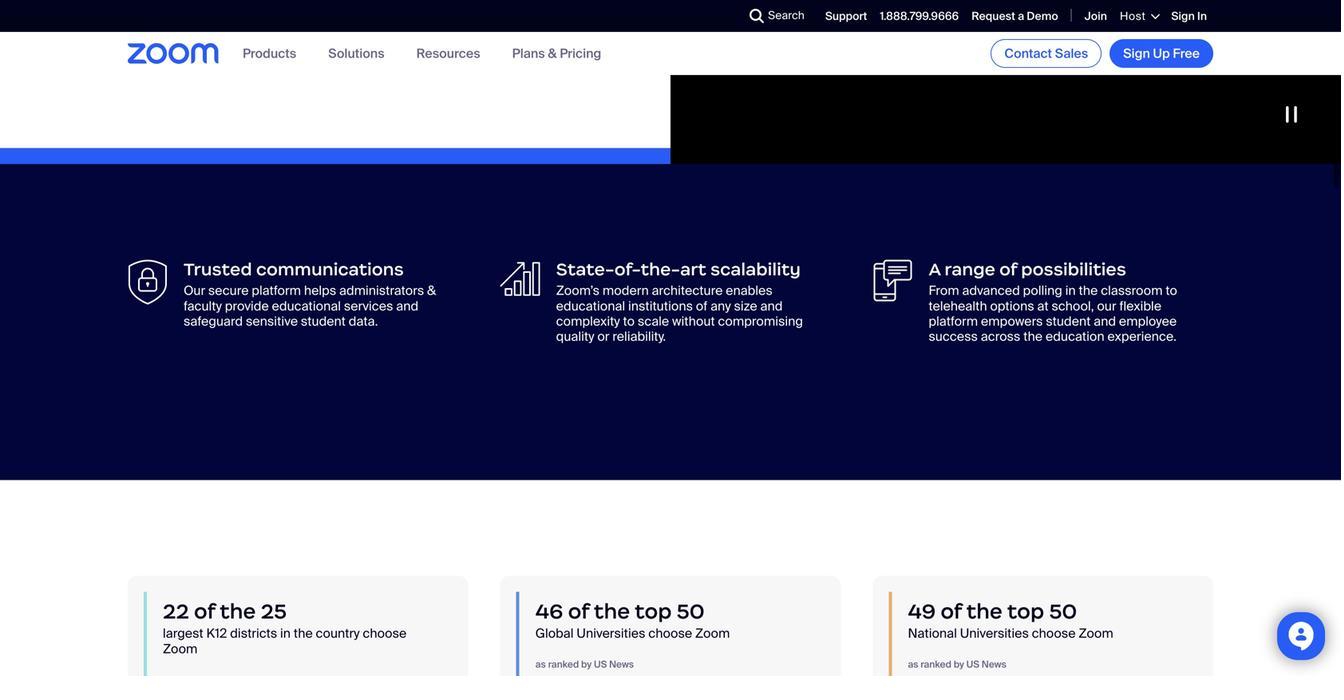 Task type: vqa. For each thing, say whether or not it's contained in the screenshot.
2nd UNIVERSITIES from right
yes



Task type: describe. For each thing, give the bounding box(es) containing it.
graph with upwards arrow image
[[501, 260, 540, 298]]

started
[[169, 26, 214, 42]]

ranked for 49
[[921, 658, 952, 671]]

get started link
[[125, 16, 233, 52]]

of-
[[615, 259, 641, 280]]

zoom for 49 of the top 50
[[1079, 626, 1114, 642]]

architecture
[[652, 282, 723, 299]]

state-
[[556, 259, 615, 280]]

our
[[184, 282, 205, 299]]

1.888.799.9666
[[880, 9, 959, 24]]

school,
[[1052, 298, 1095, 315]]

sales
[[1056, 45, 1089, 62]]

provide
[[225, 298, 269, 315]]

plans
[[512, 45, 545, 62]]

sign in link
[[1172, 9, 1208, 24]]

host button
[[1121, 9, 1159, 24]]

as for 49
[[908, 658, 919, 671]]

quality
[[556, 328, 595, 345]]

any
[[711, 298, 731, 315]]

faculty
[[184, 298, 222, 315]]

across
[[981, 328, 1021, 345]]

in for possibilities
[[1066, 282, 1076, 299]]

search
[[768, 8, 805, 23]]

up
[[1154, 45, 1171, 62]]

experience.
[[1108, 328, 1177, 345]]

choose inside 22 of the 25 largest k12 districts in the country choose zoom
[[363, 626, 407, 642]]

districts
[[230, 626, 277, 642]]

as ranked by us news for 49
[[908, 658, 1007, 671]]

pricing
[[560, 45, 602, 62]]

sign up free
[[1124, 45, 1201, 62]]

of for 22
[[194, 599, 215, 624]]

contact sales link
[[991, 39, 1102, 68]]

complexity
[[556, 313, 620, 330]]

the down possibilities
[[1079, 282, 1099, 299]]

telehealth
[[929, 298, 988, 315]]

by for 46
[[582, 658, 592, 671]]

empowers
[[982, 313, 1044, 330]]

universities for 49
[[961, 626, 1029, 642]]

polling
[[1024, 282, 1063, 299]]

50 for 49 of the top 50
[[1050, 599, 1078, 624]]

classroom
[[1102, 282, 1163, 299]]

to inside state-of-the-art scalability zoom's modern architecture enables educational institutions of any size and complexity to scale without compromising quality or reliability.
[[623, 313, 635, 330]]

size
[[734, 298, 758, 315]]

plans & pricing
[[512, 45, 602, 62]]

services
[[344, 298, 393, 315]]

request
[[972, 9, 1016, 24]]

join link
[[1085, 9, 1108, 24]]

the-
[[641, 259, 681, 280]]

contact
[[1005, 45, 1053, 62]]

modern
[[603, 282, 649, 299]]

reliability.
[[613, 328, 666, 345]]

us for 46
[[594, 658, 607, 671]]

educational inside trusted communications our secure platform helps administrators & faculty provide educational services and safeguard sensitive student data.
[[272, 298, 341, 315]]

search image
[[750, 9, 764, 23]]

employee
[[1120, 313, 1177, 330]]

contact sales
[[1005, 45, 1089, 62]]

institutions
[[629, 298, 693, 315]]

student inside trusted communications our secure platform helps administrators & faculty provide educational services and safeguard sensitive student data.
[[301, 313, 346, 330]]

request a demo link
[[972, 9, 1059, 24]]

of for 46
[[568, 599, 590, 624]]

request a demo
[[972, 9, 1059, 24]]

in
[[1198, 9, 1208, 24]]

the left country
[[294, 626, 313, 642]]

helps
[[304, 282, 336, 299]]

in for 25
[[280, 626, 291, 642]]

country
[[316, 626, 360, 642]]

sign in
[[1172, 9, 1208, 24]]

phone with text message image
[[873, 260, 913, 302]]

scalability
[[711, 259, 801, 280]]

secure
[[208, 282, 249, 299]]

46
[[536, 599, 564, 624]]

the inside 46 of the top 50 global universities choose zoom
[[594, 599, 630, 624]]

1.888.799.9666 link
[[880, 9, 959, 24]]

sign up free link
[[1110, 39, 1214, 68]]

search image
[[750, 9, 764, 23]]

ranked for 46
[[548, 658, 579, 671]]

get
[[145, 26, 166, 42]]

solutions button
[[328, 45, 385, 62]]

a
[[929, 259, 941, 280]]

success
[[929, 328, 978, 345]]

products button
[[243, 45, 296, 62]]

range
[[945, 259, 996, 280]]

national
[[908, 626, 958, 642]]

of inside state-of-the-art scalability zoom's modern architecture enables educational institutions of any size and complexity to scale without compromising quality or reliability.
[[696, 298, 708, 315]]

plans & pricing link
[[512, 45, 602, 62]]

22
[[163, 599, 189, 624]]



Task type: locate. For each thing, give the bounding box(es) containing it.
options
[[991, 298, 1035, 315]]

host
[[1121, 9, 1146, 24]]

2 as ranked by us news from the left
[[908, 658, 1007, 671]]

top for 46 of the top 50
[[635, 599, 672, 624]]

as ranked by us news down national
[[908, 658, 1007, 671]]

1 horizontal spatial platform
[[929, 313, 979, 330]]

sensitive
[[246, 313, 298, 330]]

of inside 22 of the 25 largest k12 districts in the country choose zoom
[[194, 599, 215, 624]]

at
[[1038, 298, 1049, 315]]

as ranked by us news for 46
[[536, 658, 634, 671]]

in down 25 at the bottom left of page
[[280, 626, 291, 642]]

zoom for 46 of the top 50
[[696, 626, 730, 642]]

communications
[[256, 259, 404, 280]]

0 vertical spatial platform
[[252, 282, 301, 299]]

2 choose from the left
[[649, 626, 693, 642]]

student down the helps
[[301, 313, 346, 330]]

platform
[[252, 282, 301, 299], [929, 313, 979, 330]]

us down 46 of the top 50 global universities choose zoom
[[594, 658, 607, 671]]

largest
[[163, 626, 203, 642]]

1 horizontal spatial student
[[1047, 313, 1091, 330]]

the right 46
[[594, 599, 630, 624]]

as ranked by us news down global
[[536, 658, 634, 671]]

in inside 22 of the 25 largest k12 districts in the country choose zoom
[[280, 626, 291, 642]]

universities right global
[[577, 626, 646, 642]]

art
[[681, 259, 707, 280]]

support
[[826, 9, 868, 24]]

1 horizontal spatial ranked
[[921, 658, 952, 671]]

to left scale
[[623, 313, 635, 330]]

to right flexible
[[1166, 282, 1178, 299]]

0 horizontal spatial zoom
[[163, 641, 198, 658]]

50 for 46 of the top 50
[[677, 599, 705, 624]]

us for 49
[[967, 658, 980, 671]]

0 horizontal spatial choose
[[363, 626, 407, 642]]

1 horizontal spatial universities
[[961, 626, 1029, 642]]

join
[[1085, 9, 1108, 24]]

global
[[536, 626, 574, 642]]

46 of the top 50 global universities choose zoom
[[536, 599, 730, 642]]

1 horizontal spatial news
[[982, 658, 1007, 671]]

1 as from the left
[[536, 658, 546, 671]]

by down 46 of the top 50 global universities choose zoom
[[582, 658, 592, 671]]

0 horizontal spatial to
[[623, 313, 635, 330]]

top inside 46 of the top 50 global universities choose zoom
[[635, 599, 672, 624]]

data.
[[349, 313, 378, 330]]

ranked down global
[[548, 658, 579, 671]]

to
[[1166, 282, 1178, 299], [623, 313, 635, 330]]

1 vertical spatial in
[[280, 626, 291, 642]]

49
[[908, 599, 936, 624]]

by
[[582, 658, 592, 671], [954, 658, 965, 671]]

and inside a range of possibilities from advanced polling in the classroom to telehealth options at school, our flexible platform empowers student and employee success across the education experience.
[[1094, 313, 1117, 330]]

2 us from the left
[[967, 658, 980, 671]]

platform inside a range of possibilities from advanced polling in the classroom to telehealth options at school, our flexible platform empowers student and employee success across the education experience.
[[929, 313, 979, 330]]

& right the administrators
[[427, 282, 436, 299]]

sign for sign up free
[[1124, 45, 1151, 62]]

0 horizontal spatial sign
[[1124, 45, 1151, 62]]

1 vertical spatial platform
[[929, 313, 979, 330]]

2 as from the left
[[908, 658, 919, 671]]

of inside '49 of the top 50 national universities choose zoom'
[[941, 599, 962, 624]]

sign left up in the top of the page
[[1124, 45, 1151, 62]]

the down the 'at'
[[1024, 328, 1043, 345]]

0 horizontal spatial and
[[396, 298, 419, 315]]

state-of-the-art scalability zoom's modern architecture enables educational institutions of any size and complexity to scale without compromising quality or reliability.
[[556, 259, 803, 345]]

trusted communications our secure platform helps administrators & faculty provide educational services and safeguard sensitive student data.
[[184, 259, 436, 330]]

2 educational from the left
[[556, 298, 626, 315]]

zoom
[[696, 626, 730, 642], [1079, 626, 1114, 642], [163, 641, 198, 658]]

1 us from the left
[[594, 658, 607, 671]]

news for 46
[[610, 658, 634, 671]]

zoom inside '49 of the top 50 national universities choose zoom'
[[1079, 626, 1114, 642]]

1 vertical spatial &
[[427, 282, 436, 299]]

1 horizontal spatial as
[[908, 658, 919, 671]]

1 horizontal spatial in
[[1066, 282, 1076, 299]]

2 student from the left
[[1047, 313, 1091, 330]]

and right size
[[761, 298, 783, 315]]

1 news from the left
[[610, 658, 634, 671]]

us down '49 of the top 50 national universities choose zoom'
[[967, 658, 980, 671]]

1 horizontal spatial choose
[[649, 626, 693, 642]]

the
[[1079, 282, 1099, 299], [1024, 328, 1043, 345], [220, 599, 256, 624], [594, 599, 630, 624], [967, 599, 1003, 624], [294, 626, 313, 642]]

0 horizontal spatial by
[[582, 658, 592, 671]]

1 top from the left
[[635, 599, 672, 624]]

25
[[261, 599, 287, 624]]

in
[[1066, 282, 1076, 299], [280, 626, 291, 642]]

of up k12
[[194, 599, 215, 624]]

safeguard
[[184, 313, 243, 330]]

1 educational from the left
[[272, 298, 341, 315]]

1 vertical spatial sign
[[1124, 45, 1151, 62]]

universities
[[577, 626, 646, 642], [961, 626, 1029, 642]]

choose inside 46 of the top 50 global universities choose zoom
[[649, 626, 693, 642]]

compromising
[[718, 313, 803, 330]]

2 horizontal spatial choose
[[1032, 626, 1076, 642]]

1 horizontal spatial educational
[[556, 298, 626, 315]]

1 horizontal spatial zoom
[[696, 626, 730, 642]]

1 horizontal spatial &
[[548, 45, 557, 62]]

0 horizontal spatial platform
[[252, 282, 301, 299]]

student down polling
[[1047, 313, 1091, 330]]

flexible
[[1120, 298, 1162, 315]]

and
[[396, 298, 419, 315], [761, 298, 783, 315], [1094, 313, 1117, 330]]

1 as ranked by us news from the left
[[536, 658, 634, 671]]

50
[[677, 599, 705, 624], [1050, 599, 1078, 624]]

a
[[1018, 9, 1025, 24]]

top inside '49 of the top 50 national universities choose zoom'
[[1008, 599, 1045, 624]]

our
[[1098, 298, 1117, 315]]

1 horizontal spatial top
[[1008, 599, 1045, 624]]

& inside trusted communications our secure platform helps administrators & faculty provide educational services and safeguard sensitive student data.
[[427, 282, 436, 299]]

educational
[[272, 298, 341, 315], [556, 298, 626, 315]]

top for 49 of the top 50
[[1008, 599, 1045, 624]]

0 horizontal spatial us
[[594, 658, 607, 671]]

sign
[[1172, 9, 1195, 24], [1124, 45, 1151, 62]]

1 horizontal spatial 50
[[1050, 599, 1078, 624]]

0 vertical spatial &
[[548, 45, 557, 62]]

by for 49
[[954, 658, 965, 671]]

educational up or
[[556, 298, 626, 315]]

0 horizontal spatial educational
[[272, 298, 341, 315]]

of up national
[[941, 599, 962, 624]]

solutions
[[328, 45, 385, 62]]

0 horizontal spatial top
[[635, 599, 672, 624]]

0 horizontal spatial as ranked by us news
[[536, 658, 634, 671]]

of inside 46 of the top 50 global universities choose zoom
[[568, 599, 590, 624]]

2 by from the left
[[954, 658, 965, 671]]

1 horizontal spatial us
[[967, 658, 980, 671]]

education
[[1046, 328, 1105, 345]]

scale
[[638, 313, 670, 330]]

as down national
[[908, 658, 919, 671]]

student
[[301, 313, 346, 330], [1047, 313, 1091, 330]]

50 inside 46 of the top 50 global universities choose zoom
[[677, 599, 705, 624]]

and inside trusted communications our secure platform helps administrators & faculty provide educational services and safeguard sensitive student data.
[[396, 298, 419, 315]]

the up districts
[[220, 599, 256, 624]]

of up the advanced
[[1000, 259, 1018, 280]]

k12
[[206, 626, 227, 642]]

zoom inside 22 of the 25 largest k12 districts in the country choose zoom
[[163, 641, 198, 658]]

as for 46
[[536, 658, 546, 671]]

universities right national
[[961, 626, 1029, 642]]

0 horizontal spatial student
[[301, 313, 346, 330]]

1 universities from the left
[[577, 626, 646, 642]]

sign for sign in
[[1172, 9, 1195, 24]]

0 horizontal spatial ranked
[[548, 658, 579, 671]]

free
[[1174, 45, 1201, 62]]

news for 49
[[982, 658, 1007, 671]]

educational down communications
[[272, 298, 341, 315]]

news
[[610, 658, 634, 671], [982, 658, 1007, 671]]

0 horizontal spatial as
[[536, 658, 546, 671]]

0 vertical spatial sign
[[1172, 9, 1195, 24]]

choose for 46 of the top 50
[[649, 626, 693, 642]]

of inside a range of possibilities from advanced polling in the classroom to telehealth options at school, our flexible platform empowers student and employee success across the education experience.
[[1000, 259, 1018, 280]]

1 vertical spatial to
[[623, 313, 635, 330]]

universities inside '49 of the top 50 national universities choose zoom'
[[961, 626, 1029, 642]]

or
[[598, 328, 610, 345]]

2 news from the left
[[982, 658, 1007, 671]]

0 horizontal spatial &
[[427, 282, 436, 299]]

trusted
[[184, 259, 252, 280]]

advanced
[[963, 282, 1021, 299]]

& right plans
[[548, 45, 557, 62]]

choose inside '49 of the top 50 national universities choose zoom'
[[1032, 626, 1076, 642]]

0 vertical spatial in
[[1066, 282, 1076, 299]]

support link
[[826, 9, 868, 24]]

us
[[594, 658, 607, 671], [967, 658, 980, 671]]

and inside state-of-the-art scalability zoom's modern architecture enables educational institutions of any size and complexity to scale without compromising quality or reliability.
[[761, 298, 783, 315]]

1 horizontal spatial as ranked by us news
[[908, 658, 1007, 671]]

50 inside '49 of the top 50 national universities choose zoom'
[[1050, 599, 1078, 624]]

demo
[[1027, 9, 1059, 24]]

1 horizontal spatial and
[[761, 298, 783, 315]]

ranked
[[548, 658, 579, 671], [921, 658, 952, 671]]

choose for 49 of the top 50
[[1032, 626, 1076, 642]]

22 of the 25 largest k12 districts in the country choose zoom
[[163, 599, 407, 658]]

zoom inside 46 of the top 50 global universities choose zoom
[[696, 626, 730, 642]]

in inside a range of possibilities from advanced polling in the classroom to telehealth options at school, our flexible platform empowers student and employee success across the education experience.
[[1066, 282, 1076, 299]]

2 top from the left
[[1008, 599, 1045, 624]]

possibilities
[[1022, 259, 1127, 280]]

49 of the top 50 national universities choose zoom
[[908, 599, 1114, 642]]

3 choose from the left
[[1032, 626, 1076, 642]]

0 horizontal spatial universities
[[577, 626, 646, 642]]

of right 46
[[568, 599, 590, 624]]

2 universities from the left
[[961, 626, 1029, 642]]

platform up sensitive
[[252, 282, 301, 299]]

of left the any
[[696, 298, 708, 315]]

1 50 from the left
[[677, 599, 705, 624]]

0 vertical spatial to
[[1166, 282, 1178, 299]]

resources button
[[417, 45, 481, 62]]

in down possibilities
[[1066, 282, 1076, 299]]

resources
[[417, 45, 481, 62]]

universities for 46
[[577, 626, 646, 642]]

news down '49 of the top 50 national universities choose zoom'
[[982, 658, 1007, 671]]

products
[[243, 45, 296, 62]]

1 horizontal spatial by
[[954, 658, 965, 671]]

from
[[929, 282, 960, 299]]

zoom logo image
[[128, 43, 219, 64]]

news down 46 of the top 50 global universities choose zoom
[[610, 658, 634, 671]]

a range of possibilities from advanced polling in the classroom to telehealth options at school, our flexible platform empowers student and employee success across the education experience.
[[929, 259, 1178, 345]]

platform inside trusted communications our secure platform helps administrators & faculty provide educational services and safeguard sensitive student data.
[[252, 282, 301, 299]]

as
[[536, 658, 546, 671], [908, 658, 919, 671]]

1 horizontal spatial to
[[1166, 282, 1178, 299]]

1 ranked from the left
[[548, 658, 579, 671]]

platform down from
[[929, 313, 979, 330]]

the inside '49 of the top 50 national universities choose zoom'
[[967, 599, 1003, 624]]

1 horizontal spatial sign
[[1172, 9, 1195, 24]]

0 horizontal spatial news
[[610, 658, 634, 671]]

shield & lock image
[[128, 260, 168, 305]]

2 ranked from the left
[[921, 658, 952, 671]]

without
[[673, 313, 715, 330]]

sign left in
[[1172, 9, 1195, 24]]

1 choose from the left
[[363, 626, 407, 642]]

to inside a range of possibilities from advanced polling in the classroom to telehealth options at school, our flexible platform empowers student and employee success across the education experience.
[[1166, 282, 1178, 299]]

zoom's
[[556, 282, 600, 299]]

2 50 from the left
[[1050, 599, 1078, 624]]

educational inside state-of-the-art scalability zoom's modern architecture enables educational institutions of any size and complexity to scale without compromising quality or reliability.
[[556, 298, 626, 315]]

2 horizontal spatial zoom
[[1079, 626, 1114, 642]]

as down global
[[536, 658, 546, 671]]

administrators
[[339, 282, 424, 299]]

student inside a range of possibilities from advanced polling in the classroom to telehealth options at school, our flexible platform empowers student and employee success across the education experience.
[[1047, 313, 1091, 330]]

ranked down national
[[921, 658, 952, 671]]

of
[[1000, 259, 1018, 280], [696, 298, 708, 315], [194, 599, 215, 624], [568, 599, 590, 624], [941, 599, 962, 624]]

the right 49
[[967, 599, 1003, 624]]

by down national
[[954, 658, 965, 671]]

1 student from the left
[[301, 313, 346, 330]]

enables
[[726, 282, 773, 299]]

get started
[[145, 26, 214, 42]]

of for 49
[[941, 599, 962, 624]]

and left flexible
[[1094, 313, 1117, 330]]

and right services at the left top of the page
[[396, 298, 419, 315]]

0 horizontal spatial 50
[[677, 599, 705, 624]]

universities inside 46 of the top 50 global universities choose zoom
[[577, 626, 646, 642]]

1 by from the left
[[582, 658, 592, 671]]

0 horizontal spatial in
[[280, 626, 291, 642]]

2 horizontal spatial and
[[1094, 313, 1117, 330]]



